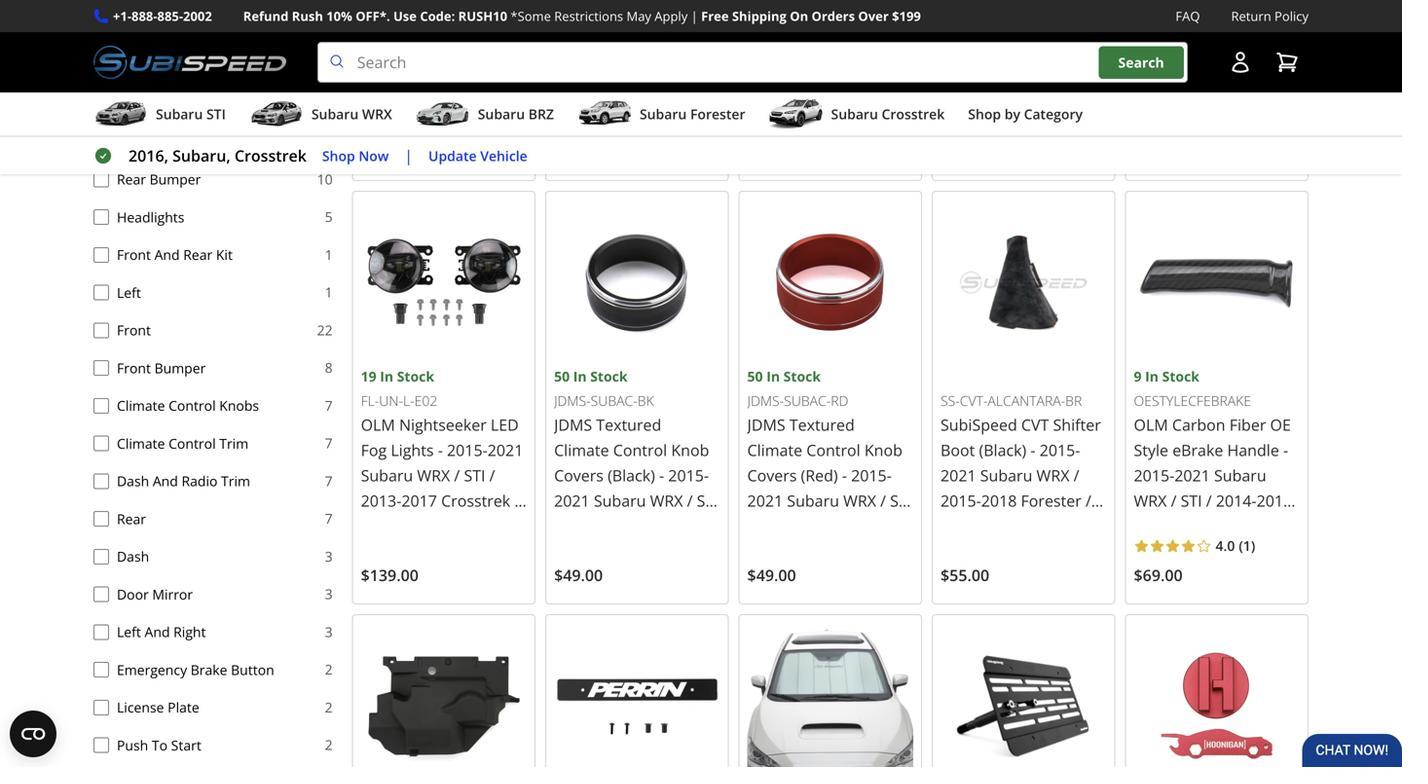 Task type: describe. For each thing, give the bounding box(es) containing it.
wrx inside dropdown button
[[362, 105, 392, 123]]

vent
[[634, 0, 668, 11]]

faq
[[1176, 7, 1201, 25]]

bumper for front bumper
[[154, 359, 206, 377]]

alcantara-
[[988, 392, 1066, 410]]

and for dash
[[153, 472, 178, 490]]

- inside 50 in stock jdms-subac-bk jdms textured climate control knob covers (black) - 2015- 2021 subaru wrx / sti / 2014-2018 forester / 2016-2021 crosstrek
[[659, 465, 665, 486]]

2014- inside 19 in stock fl-un-l-e02 olm nightseeker led fog lights - 2015-2021 subaru wrx / sti / 2013-2017 crosstrek / 2014-2018 forester 2013-2016 scion fr-s / 2013-2020 subaru brz / 2017-2019 toyota 86
[[361, 516, 402, 537]]

subaru ac vent - right hand - 2016 subaru wrx / sti / forester / 2016-2017 crosstrek / 2015-2016 impreza link
[[546, 0, 729, 181]]

2015- inside 19 in stock fl-un-l-e02 olm nightseeker led fog lights - 2015-2021 subaru wrx / sti / 2013-2017 crosstrek / 2014-2018 forester 2013-2016 scion fr-s / 2013-2020 subaru brz / 2017-2019 toyota 86
[[447, 440, 488, 461]]

box
[[452, 16, 480, 37]]

Emergency Brake Button button
[[94, 662, 109, 678]]

Push To Start button
[[94, 738, 109, 754]]

ss-
[[941, 392, 960, 410]]

code:
[[420, 7, 455, 25]]

2 for start
[[325, 736, 333, 755]]

0 horizontal spatial license
[[117, 698, 164, 717]]

2021 inside ss-cvt-alcantara-br subispeed cvt shifter boot (black) - 2015- 2021 subaru wrx / 2015-2018 forester / 2015-2017 crosstrek
[[941, 465, 977, 486]]

Headlights button
[[94, 209, 109, 225]]

2017 inside 19 in stock fl-un-l-e02 olm nightseeker led fog lights - 2015-2021 subaru wrx / sti / 2013-2017 crosstrek / 2014-2018 forester 2013-2016 scion fr-s / 2013-2020 subaru brz / 2017-2019 toyota 86
[[402, 490, 437, 511]]

brz inside subaru brz dropdown button
[[529, 105, 554, 123]]

2019
[[411, 592, 447, 613]]

jdms- for jdms textured climate control knob covers (red) - 2015- 2021 subaru wrx / sti / 2014-2018 forester / 2016-2021 crosstrek
[[748, 392, 784, 410]]

2020 inside gcs jdm style coin holder fuse box cover - 2015-2021 subaru wrx / sti / 2014-2018 forester / 2013-2017 crosstrek / 2017-2020 impreza
[[485, 117, 520, 138]]

2021 inside gcs jdm style coin holder fuse box cover - 2015-2021 subaru wrx / sti / 2014-2018 forester / 2013-2017 crosstrek / 2017-2020 impreza
[[411, 41, 446, 62]]

search button
[[1099, 46, 1184, 79]]

cvt-
[[960, 392, 988, 410]]

bk
[[638, 392, 654, 410]]

olm for olm full replacement led license plate housings - 2015-2021 subaru wrx / 2013- 2020 brz / 2014-2018 forester / 2016-2021 crosstrek / 2017-2020 impreza
[[1134, 0, 1169, 11]]

2015- inside subaru ac vent - right hand - 2016 subaru wrx / sti / forester / 2016-2017 crosstrek / 2015-2016 impreza
[[554, 92, 595, 113]]

door mirror
[[117, 585, 193, 604]]

rd
[[831, 392, 849, 410]]

side view mirror pinstripes (highlighter yellow) - 2015-2021 subaru wrx / sti / 2013-2017 crosstrek
[[748, 0, 908, 113]]

$49.00 for jdms textured climate control knob covers (black) - 2015- 2021 subaru wrx / sti / 2014-2018 forester / 2016-2021 crosstrek
[[554, 565, 603, 586]]

radio
[[182, 472, 218, 490]]

subaru inside 'side view mirror pinstripes (highlighter yellow) - 2015-2021 subaru wrx / sti / 2013-2017 crosstrek'
[[748, 66, 800, 87]]

2015- inside gcs jdm style coin holder fuse box cover - 2015-2021 subaru wrx / sti / 2014-2018 forester / 2013-2017 crosstrek / 2017-2020 impreza
[[370, 41, 411, 62]]

left and right
[[117, 623, 206, 641]]

pinstripes
[[748, 16, 820, 37]]

button image
[[1229, 51, 1253, 74]]

un-
[[379, 392, 403, 410]]

crosstrek inside dropdown button
[[882, 105, 945, 123]]

olm al series bulb 9005 / h10 5000k - universal link
[[932, 0, 1116, 181]]

faq link
[[1176, 6, 1201, 26]]

refund
[[243, 7, 289, 25]]

2 for button
[[325, 661, 333, 679]]

2015- inside 50 in stock jdms-subac-rd jdms textured climate control knob covers (red) - 2015- 2021 subaru wrx / sti / 2014-2018 forester / 2016-2021 crosstrek
[[852, 465, 892, 486]]

crosstrek inside gcs jdm style coin holder fuse box cover - 2015-2021 subaru wrx / sti / 2014-2018 forester / 2013-2017 crosstrek / 2017-2020 impreza
[[361, 117, 430, 138]]

mishimoto oil filler cap, hoonigan - 2015-2021 subaru wrx / sti / 2002-2016 forester / impreza / 2016 crosstrek / 2013-2016 scion fr-s / subaru brz image
[[1134, 624, 1300, 768]]

brz inside olm full replacement led license plate housings - 2015-2021 subaru wrx / 2013- 2020 brz / 2014-2018 forester / 2016-2021 crosstrek / 2017-2020 impreza
[[1174, 92, 1203, 113]]

return
[[1232, 7, 1272, 25]]

2014- inside 50 in stock jdms-subac-rd jdms textured climate control knob covers (red) - 2015- 2021 subaru wrx / sti / 2014-2018 forester / 2016-2021 crosstrek
[[757, 516, 798, 537]]

2013- inside gcs jdm style coin holder fuse box cover - 2015-2021 subaru wrx / sti / 2014-2018 forester / 2013-2017 crosstrek / 2017-2020 impreza
[[435, 92, 476, 113]]

gcs jdm style coin holder fuse box cover - 2015-2021 subaru wrx / sti / 2014-2018 forester / 2013-2017 crosstrek / 2017-2020 impreza
[[361, 0, 526, 163]]

climate inside 50 in stock jdms-subac-bk jdms textured climate control knob covers (black) - 2015- 2021 subaru wrx / sti / 2014-2018 forester / 2016-2021 crosstrek
[[554, 440, 609, 461]]

style
[[428, 0, 463, 11]]

$49.00 for jdms textured climate control knob covers (red) - 2015- 2021 subaru wrx / sti / 2014-2018 forester / 2016-2021 crosstrek
[[748, 565, 797, 586]]

apply
[[655, 7, 688, 25]]

Door Mirror button
[[94, 587, 109, 603]]

refund rush 10% off*. use code: rush10 *some restrictions may apply | free shipping on orders over $199
[[243, 7, 921, 25]]

2018 inside gcs jdm style coin holder fuse box cover - 2015-2021 subaru wrx / sti / 2014-2018 forester / 2013-2017 crosstrek / 2017-2020 impreza
[[484, 66, 519, 87]]

olm full replacement led license plate housings - 2015-2021 subaru wrx / 2013- 2020 brz / 2014-2018 forester / 2016-2021 crosstrek / 2017-2020 impreza link
[[1126, 0, 1309, 189]]

2017 inside ss-cvt-alcantara-br subispeed cvt shifter boot (black) - 2015- 2021 subaru wrx / 2015-2018 forester / 2015-2017 crosstrek
[[982, 516, 1017, 537]]

1 for left
[[325, 283, 333, 302]]

forester inside subaru ac vent - right hand - 2016 subaru wrx / sti / forester / 2016-2017 crosstrek / 2015-2016 impreza
[[636, 41, 697, 62]]

crosstrek inside 'side view mirror pinstripes (highlighter yellow) - 2015-2021 subaru wrx / sti / 2013-2017 crosstrek'
[[828, 92, 897, 113]]

knob for (black)
[[672, 440, 710, 461]]

- inside 50 in stock jdms-subac-rd jdms textured climate control knob covers (red) - 2015- 2021 subaru wrx / sti / 2014-2018 forester / 2016-2021 crosstrek
[[842, 465, 847, 486]]

fl-
[[361, 392, 379, 410]]

off*.
[[356, 7, 390, 25]]

Front Bumper button
[[94, 360, 109, 376]]

left for left
[[117, 283, 141, 302]]

dash for dash and radio trim
[[117, 472, 149, 490]]

front bumper
[[117, 359, 206, 377]]

ss-cvt-alcantara-br subispeed cvt shifter boot (black) - 2015- 2021 subaru wrx / 2015-2018 forester / 2015-2017 crosstrek
[[941, 392, 1102, 537]]

50 in stock jdms-subac-bk jdms textured climate control knob covers (black) - 2015- 2021 subaru wrx / sti / 2014-2018 forester / 2016-2021 crosstrek
[[554, 367, 719, 562]]

+1-
[[113, 7, 132, 25]]

nightseeker
[[399, 414, 487, 435]]

2 vertical spatial 1
[[1244, 537, 1252, 555]]

subaru crosstrek button
[[769, 97, 945, 136]]

olm for olm al series bulb 9005 / h10 5000k - universal
[[941, 0, 975, 11]]

1 vertical spatial rear
[[183, 245, 213, 264]]

19
[[361, 367, 377, 386]]

crosstrek inside 50 in stock jdms-subac-bk jdms textured climate control knob covers (black) - 2015- 2021 subaru wrx / sti / 2014-2018 forester / 2016-2021 crosstrek
[[635, 541, 704, 562]]

side
[[748, 0, 778, 11]]

subac- for jdms textured climate control knob covers (black) - 2015- 2021 subaru wrx / sti / 2014-2018 forester / 2016-2021 crosstrek
[[591, 392, 638, 410]]

olm inside 19 in stock fl-un-l-e02 olm nightseeker led fog lights - 2015-2021 subaru wrx / sti / 2013-2017 crosstrek / 2014-2018 forester 2013-2016 scion fr-s / 2013-2020 subaru brz / 2017-2019 toyota 86
[[361, 414, 395, 435]]

sti inside 19 in stock fl-un-l-e02 olm nightseeker led fog lights - 2015-2021 subaru wrx / sti / 2013-2017 crosstrek / 2014-2018 forester 2013-2016 scion fr-s / 2013-2020 subaru brz / 2017-2019 toyota 86
[[464, 465, 486, 486]]

over
[[859, 7, 889, 25]]

open widget image
[[10, 711, 57, 758]]

control up climate control trim
[[169, 396, 216, 415]]

$55.00
[[941, 565, 990, 586]]

shop for shop by category
[[969, 105, 1002, 123]]

2021 inside 'side view mirror pinstripes (highlighter yellow) - 2015-2021 subaru wrx / sti / 2013-2017 crosstrek'
[[853, 41, 889, 62]]

location
[[94, 127, 152, 146]]

7 for knobs
[[325, 396, 333, 415]]

covers for (red)
[[748, 465, 797, 486]]

subaru,
[[173, 145, 231, 166]]

- inside 19 in stock fl-un-l-e02 olm nightseeker led fog lights - 2015-2021 subaru wrx / sti / 2013-2017 crosstrek / 2014-2018 forester 2013-2016 scion fr-s / 2013-2020 subaru brz / 2017-2019 toyota 86
[[438, 440, 443, 461]]

subaru sti button
[[94, 97, 226, 136]]

mirror inside 'side view mirror pinstripes (highlighter yellow) - 2015-2021 subaru wrx / sti / 2013-2017 crosstrek'
[[821, 0, 867, 11]]

License Plate button
[[94, 700, 109, 716]]

Dash And Radio Trim button
[[94, 474, 109, 489]]

2016,
[[129, 145, 168, 166]]

forester inside 50 in stock jdms-subac-rd jdms textured climate control knob covers (red) - 2015- 2021 subaru wrx / sti / 2014-2018 forester / 2016-2021 crosstrek
[[838, 516, 898, 537]]

now
[[359, 146, 389, 165]]

stock for olm nightseeker led fog lights - 2015-2021 subaru wrx / sti / 2013-2017 crosstrek / 2014-2018 forester 2013-2016 scion fr-s / 2013-2020 subaru brz / 2017-2019 toyota 86
[[397, 367, 435, 386]]

2013- inside 'side view mirror pinstripes (highlighter yellow) - 2015-2021 subaru wrx / sti / 2013-2017 crosstrek'
[[748, 92, 788, 113]]

- inside 'side view mirror pinstripes (highlighter yellow) - 2015-2021 subaru wrx / sti / 2013-2017 crosstrek'
[[803, 41, 808, 62]]

0 horizontal spatial mirror
[[152, 585, 193, 604]]

2016 inside 19 in stock fl-un-l-e02 olm nightseeker led fog lights - 2015-2021 subaru wrx / sti / 2013-2017 crosstrek / 2014-2018 forester 2013-2016 scion fr-s / 2013-2020 subaru brz / 2017-2019 toyota 86
[[402, 541, 437, 562]]

) for $20.00
[[486, 113, 490, 131]]

wrx inside 'side view mirror pinstripes (highlighter yellow) - 2015-2021 subaru wrx / sti / 2013-2017 crosstrek'
[[804, 66, 837, 87]]

(black) inside 50 in stock jdms-subac-bk jdms textured climate control knob covers (black) - 2015- 2021 subaru wrx / sti / 2014-2018 forester / 2016-2021 crosstrek
[[608, 465, 655, 486]]

universal
[[941, 41, 1009, 62]]

hand
[[554, 16, 594, 37]]

subaru inside olm full replacement led license plate housings - 2015-2021 subaru wrx / 2013- 2020 brz / 2014-2018 forester / 2016-2021 crosstrek / 2017-2020 impreza
[[1134, 66, 1187, 87]]

86
[[505, 592, 522, 613]]

olm nightseeker led fog lights - 2015-2021 subaru wrx / sti / 2013-2017 crosstrek / 2014-2018 forester 2013-2016 scion fr-s / 2013-2020 subaru brz / 2017-2019 toyota 86 image
[[361, 200, 527, 366]]

door
[[117, 585, 149, 604]]

boot
[[941, 440, 975, 461]]

5
[[325, 208, 333, 226]]

rush10
[[458, 7, 508, 25]]

wrx inside subaru ac vent - right hand - 2016 subaru wrx / sti / forester / 2016-2017 crosstrek / 2015-2016 impreza
[[554, 41, 587, 62]]

Front button
[[94, 323, 109, 338]]

shop now link
[[322, 145, 389, 167]]

subaru wrx
[[312, 105, 392, 123]]

7 for trim
[[325, 434, 333, 453]]

9
[[1134, 367, 1142, 386]]

subispeed
[[941, 414, 1018, 435]]

0 vertical spatial 2016
[[607, 16, 642, 37]]

1 vertical spatial 2016
[[595, 92, 631, 113]]

forester inside 'subaru forester' dropdown button
[[691, 105, 746, 123]]

search input field
[[317, 42, 1188, 83]]

( for $69.00
[[1239, 537, 1244, 555]]

by
[[1005, 105, 1021, 123]]

(black) inside ss-cvt-alcantara-br subispeed cvt shifter boot (black) - 2015- 2021 subaru wrx / 2015-2018 forester / 2015-2017 crosstrek
[[979, 440, 1027, 461]]

lights
[[391, 440, 434, 461]]

2018 inside 50 in stock jdms-subac-rd jdms textured climate control knob covers (red) - 2015- 2021 subaru wrx / sti / 2014-2018 forester / 2016-2021 crosstrek
[[798, 516, 834, 537]]

Left button
[[94, 285, 109, 301]]

$199
[[892, 7, 921, 25]]

wrx inside gcs jdm style coin holder fuse box cover - 2015-2021 subaru wrx / sti / 2014-2018 forester / 2013-2017 crosstrek / 2017-2020 impreza
[[361, 66, 394, 87]]

subaru inside 50 in stock jdms-subac-bk jdms textured climate control knob covers (black) - 2015- 2021 subaru wrx / sti / 2014-2018 forester / 2016-2021 crosstrek
[[594, 490, 646, 511]]

on
[[790, 7, 809, 25]]

subaru forester
[[640, 105, 746, 123]]

3 for and
[[325, 623, 333, 641]]

subaru ac vent - right hand - 2016 subaru wrx / sti / forester / 2016-2017 crosstrek / 2015-2016 impreza
[[554, 0, 718, 113]]

brz inside 19 in stock fl-un-l-e02 olm nightseeker led fog lights - 2015-2021 subaru wrx / sti / 2013-2017 crosstrek / 2014-2018 forester 2013-2016 scion fr-s / 2013-2020 subaru brz / 2017-2019 toyota 86
[[498, 566, 526, 587]]

yellow)
[[748, 41, 799, 62]]

and for left
[[145, 623, 170, 641]]

forester inside ss-cvt-alcantara-br subispeed cvt shifter boot (black) - 2015- 2021 subaru wrx / 2015-2018 forester / 2015-2017 crosstrek
[[1021, 490, 1082, 511]]

climate inside 50 in stock jdms-subac-rd jdms textured climate control knob covers (red) - 2015- 2021 subaru wrx / sti / 2014-2018 forester / 2016-2021 crosstrek
[[748, 440, 803, 461]]

textured for (black)
[[596, 414, 662, 435]]

2018 inside olm full replacement led license plate housings - 2015-2021 subaru wrx / 2013- 2020 brz / 2014-2018 forester / 2016-2021 crosstrek / 2017-2020 impreza
[[1257, 92, 1293, 113]]

shipping
[[732, 7, 787, 25]]

front for front bumper
[[117, 359, 151, 377]]

holder
[[361, 16, 410, 37]]

sti inside 50 in stock jdms-subac-bk jdms textured climate control knob covers (black) - 2015- 2021 subaru wrx / sti / 2014-2018 forester / 2016-2021 crosstrek
[[697, 490, 719, 511]]

a subaru wrx thumbnail image image
[[249, 99, 304, 129]]

forester inside 19 in stock fl-un-l-e02 olm nightseeker led fog lights - 2015-2021 subaru wrx / sti / 2013-2017 crosstrek / 2014-2018 forester 2013-2016 scion fr-s / 2013-2020 subaru brz / 2017-2019 toyota 86
[[441, 516, 502, 537]]

shop for shop now
[[322, 146, 355, 165]]

jdms textured climate control knob covers (red) - 2015-2021 subaru wrx / sti / 2014-2018 forester / 2016-2021 crosstrek image
[[748, 200, 914, 366]]

olm carbon fiber oe style ebrake handle - 2015-2021 subaru wrx / sti / 2014-2018 forester / 2016-2017 crosstrek / 2013-2016 scion fr-s / 2013-2020 subaru brz / 2017-2019 toyota 86 image
[[1134, 200, 1300, 366]]

subaru inside gcs jdm style coin holder fuse box cover - 2015-2021 subaru wrx / sti / 2014-2018 forester / 2013-2017 crosstrek / 2017-2020 impreza
[[450, 41, 503, 62]]

subispeed logo image
[[94, 42, 286, 83]]

2016- inside subaru ac vent - right hand - 2016 subaru wrx / sti / forester / 2016-2017 crosstrek / 2015-2016 impreza
[[554, 66, 595, 87]]

crosstrek inside ss-cvt-alcantara-br subispeed cvt shifter boot (black) - 2015- 2021 subaru wrx / 2015-2018 forester / 2015-2017 crosstrek
[[1021, 516, 1091, 537]]

jdms for jdms textured climate control knob covers (black) - 2015- 2021 subaru wrx / sti / 2014-2018 forester / 2016-2021 crosstrek
[[554, 414, 592, 435]]

*some
[[511, 7, 551, 25]]

Dash button
[[94, 549, 109, 565]]

2016- inside olm full replacement led license plate housings - 2015-2021 subaru wrx / 2013- 2020 brz / 2014-2018 forester / 2016-2021 crosstrek / 2017-2020 impreza
[[1209, 117, 1250, 138]]

50 for jdms textured climate control knob covers (red) - 2015- 2021 subaru wrx / sti / 2014-2018 forester / 2016-2021 crosstrek
[[748, 367, 763, 386]]

Rear button
[[94, 511, 109, 527]]

1 3 from the top
[[325, 547, 333, 566]]

50 for jdms textured climate control knob covers (black) - 2015- 2021 subaru wrx / sti / 2014-2018 forester / 2016-2021 crosstrek
[[554, 367, 570, 386]]

subac- for jdms textured climate control knob covers (red) - 2015- 2021 subaru wrx / sti / 2014-2018 forester / 2016-2021 crosstrek
[[784, 392, 831, 410]]

4.0 ( 1 )
[[1216, 537, 1256, 555]]

update vehicle button
[[429, 145, 528, 167]]

license inside olm full replacement led license plate housings - 2015-2021 subaru wrx / 2013- 2020 brz / 2014-2018 forester / 2016-2021 crosstrek / 2017-2020 impreza
[[1167, 16, 1221, 37]]

impreza inside gcs jdm style coin holder fuse box cover - 2015-2021 subaru wrx / sti / 2014-2018 forester / 2013-2017 crosstrek / 2017-2020 impreza
[[361, 142, 420, 163]]

50 in stock jdms-subac-rd jdms textured climate control knob covers (red) - 2015- 2021 subaru wrx / sti / 2014-2018 forester / 2016-2021 crosstrek
[[748, 367, 912, 562]]

4 7 from the top
[[325, 510, 333, 528]]

free
[[702, 7, 729, 25]]

control down "climate control knobs"
[[169, 434, 216, 453]]

button
[[231, 661, 274, 679]]

may
[[627, 7, 652, 25]]

replacement
[[1202, 0, 1297, 11]]

subaru inside ss-cvt-alcantara-br subispeed cvt shifter boot (black) - 2015- 2021 subaru wrx / 2015-2018 forester / 2015-2017 crosstrek
[[981, 465, 1033, 486]]

4.0
[[1216, 537, 1236, 555]]

dash and radio trim
[[117, 472, 250, 490]]

in for olm nightseeker led fog lights - 2015-2021 subaru wrx / sti / 2013-2017 crosstrek / 2014-2018 forester 2013-2016 scion fr-s / 2013-2020 subaru brz / 2017-2019 toyota 86
[[380, 367, 394, 386]]

use
[[394, 7, 417, 25]]

2013- inside olm full replacement led license plate housings - 2015-2021 subaru wrx / 2013- 2020 brz / 2014-2018 forester / 2016-2021 crosstrek / 2017-2020 impreza
[[1238, 66, 1278, 87]]

9 in stock oestylecfebrake
[[1134, 367, 1252, 410]]



Task type: vqa. For each thing, say whether or not it's contained in the screenshot.


Task type: locate. For each thing, give the bounding box(es) containing it.
olm down 'fl-'
[[361, 414, 395, 435]]

1 vertical spatial 2
[[325, 698, 333, 717]]

50 inside 50 in stock jdms-subac-rd jdms textured climate control knob covers (red) - 2015- 2021 subaru wrx / sti / 2014-2018 forester / 2016-2021 crosstrek
[[748, 367, 763, 386]]

19 in stock fl-un-l-e02 olm nightseeker led fog lights - 2015-2021 subaru wrx / sti / 2013-2017 crosstrek / 2014-2018 forester 2013-2016 scion fr-s / 2013-2020 subaru brz / 2017-2019 toyota 86
[[361, 367, 526, 613]]

2 horizontal spatial olm
[[1134, 0, 1169, 11]]

stock for jdms textured climate control knob covers (black) - 2015- 2021 subaru wrx / sti / 2014-2018 forester / 2016-2021 crosstrek
[[591, 367, 628, 386]]

s
[[507, 541, 516, 562]]

rear for rear
[[117, 510, 146, 528]]

shop up the 10
[[322, 146, 355, 165]]

shop by category
[[969, 105, 1083, 123]]

crosstrek inside 19 in stock fl-un-l-e02 olm nightseeker led fog lights - 2015-2021 subaru wrx / sti / 2013-2017 crosstrek / 2014-2018 forester 2013-2016 scion fr-s / 2013-2020 subaru brz / 2017-2019 toyota 86
[[441, 490, 511, 511]]

1 down 5
[[325, 245, 333, 264]]

control
[[169, 396, 216, 415], [169, 434, 216, 453], [807, 440, 861, 461], [613, 440, 667, 461]]

bumper for rear bumper
[[150, 170, 201, 188]]

1 vertical spatial (
[[1239, 537, 1244, 555]]

rear down 2016,
[[117, 170, 146, 188]]

stock inside '9 in stock oestylecfebrake'
[[1163, 367, 1200, 386]]

)
[[486, 113, 490, 131], [1252, 537, 1256, 555]]

2 front from the top
[[117, 321, 151, 339]]

front for front
[[117, 321, 151, 339]]

0 vertical spatial license
[[1167, 16, 1221, 37]]

2017- inside 19 in stock fl-un-l-e02 olm nightseeker led fog lights - 2015-2021 subaru wrx / sti / 2013-2017 crosstrek / 2014-2018 forester 2013-2016 scion fr-s / 2013-2020 subaru brz / 2017-2019 toyota 86
[[371, 592, 411, 613]]

control down bk
[[613, 440, 667, 461]]

- inside ss-cvt-alcantara-br subispeed cvt shifter boot (black) - 2015- 2021 subaru wrx / 2015-2018 forester / 2015-2017 crosstrek
[[1031, 440, 1036, 461]]

led
[[1134, 16, 1163, 37], [491, 414, 519, 435]]

license plate
[[117, 698, 199, 717]]

forester inside gcs jdm style coin holder fuse box cover - 2015-2021 subaru wrx / sti / 2014-2018 forester / 2013-2017 crosstrek / 2017-2020 impreza
[[361, 92, 422, 113]]

brz down the s
[[498, 566, 526, 587]]

front right front button
[[117, 321, 151, 339]]

mirror up (highlighter
[[821, 0, 867, 11]]

bulb
[[1045, 0, 1078, 11]]

subaru crosstrek
[[831, 105, 945, 123]]

2 horizontal spatial 2017-
[[1218, 142, 1258, 163]]

2016, subaru, crosstrek
[[129, 145, 307, 166]]

headlights
[[117, 208, 185, 226]]

plate inside olm full replacement led license plate housings - 2015-2021 subaru wrx / 2013- 2020 brz / 2014-2018 forester / 2016-2021 crosstrek / 2017-2020 impreza
[[1225, 16, 1261, 37]]

plate down replacement
[[1225, 16, 1261, 37]]

0 horizontal spatial subac-
[[591, 392, 638, 410]]

0 horizontal spatial right
[[174, 623, 206, 641]]

stock inside 50 in stock jdms-subac-bk jdms textured climate control knob covers (black) - 2015- 2021 subaru wrx / sti / 2014-2018 forester / 2016-2021 crosstrek
[[591, 367, 628, 386]]

covers
[[748, 465, 797, 486], [554, 465, 604, 486]]

0 vertical spatial led
[[1134, 16, 1163, 37]]

subac- inside 50 in stock jdms-subac-bk jdms textured climate control knob covers (black) - 2015- 2021 subaru wrx / sti / 2014-2018 forester / 2016-2021 crosstrek
[[591, 392, 638, 410]]

side view mirror pinstripes (highlighter yellow) - 2015-2021 subaru wrx / sti / 2013-2017 crosstrek link
[[739, 0, 923, 181]]

2018
[[484, 66, 519, 87], [1257, 92, 1293, 113], [982, 490, 1017, 511], [402, 516, 437, 537], [798, 516, 834, 537], [605, 516, 640, 537]]

) for $69.00
[[1252, 537, 1256, 555]]

license
[[1167, 16, 1221, 37], [117, 698, 164, 717]]

- inside olm full replacement led license plate housings - 2015-2021 subaru wrx / 2013- 2020 brz / 2014-2018 forester / 2016-2021 crosstrek / 2017-2020 impreza
[[1206, 41, 1211, 62]]

2 in from the left
[[767, 367, 780, 386]]

1 vertical spatial left
[[117, 623, 141, 641]]

mirror up left and right
[[152, 585, 193, 604]]

1 7 from the top
[[325, 396, 333, 415]]

0 vertical spatial 2
[[325, 661, 333, 679]]

0 vertical spatial shop
[[969, 105, 1002, 123]]

2 vertical spatial 3
[[325, 623, 333, 641]]

(black) down subispeed
[[979, 440, 1027, 461]]

2018 inside 19 in stock fl-un-l-e02 olm nightseeker led fog lights - 2015-2021 subaru wrx / sti / 2013-2017 crosstrek / 2014-2018 forester 2013-2016 scion fr-s / 2013-2020 subaru brz / 2017-2019 toyota 86
[[402, 516, 437, 537]]

0 horizontal spatial shop
[[322, 146, 355, 165]]

2016 up $139.00 at left
[[402, 541, 437, 562]]

subaru
[[554, 0, 607, 11], [646, 16, 699, 37], [450, 41, 503, 62], [748, 66, 800, 87], [1134, 66, 1187, 87], [156, 105, 203, 123], [312, 105, 359, 123], [478, 105, 525, 123], [640, 105, 687, 123], [831, 105, 879, 123], [361, 465, 413, 486], [981, 465, 1033, 486], [787, 490, 840, 511], [594, 490, 646, 511], [441, 566, 494, 587]]

bumper up "climate control knobs"
[[154, 359, 206, 377]]

1 horizontal spatial mirror
[[821, 0, 867, 11]]

front right the front bumper button
[[117, 359, 151, 377]]

covers for (black)
[[554, 465, 604, 486]]

1 vertical spatial led
[[491, 414, 519, 435]]

in inside 50 in stock jdms-subac-bk jdms textured climate control knob covers (black) - 2015- 2021 subaru wrx / sti / 2014-2018 forester / 2016-2021 crosstrek
[[573, 367, 587, 386]]

0 horizontal spatial $49.00
[[554, 565, 603, 586]]

0 vertical spatial dash
[[117, 472, 149, 490]]

1 vertical spatial (black)
[[608, 465, 655, 486]]

2015-
[[370, 41, 411, 62], [812, 41, 853, 62], [1215, 41, 1255, 62], [554, 92, 595, 113], [447, 440, 488, 461], [1040, 440, 1081, 461], [852, 465, 892, 486], [669, 465, 709, 486], [941, 490, 982, 511], [941, 516, 982, 537]]

( right 4.7
[[466, 113, 470, 131]]

to
[[152, 736, 168, 755]]

50 inside 50 in stock jdms-subac-bk jdms textured climate control knob covers (black) - 2015- 2021 subaru wrx / sti / 2014-2018 forester / 2016-2021 crosstrek
[[554, 367, 570, 386]]

jdms-
[[748, 392, 784, 410], [554, 392, 591, 410]]

0 vertical spatial mirror
[[821, 0, 867, 11]]

1 left from the top
[[117, 283, 141, 302]]

jdms- inside 50 in stock jdms-subac-rd jdms textured climate control knob covers (red) - 2015- 2021 subaru wrx / sti / 2014-2018 forester / 2016-2021 crosstrek
[[748, 392, 784, 410]]

olm left full on the top of the page
[[1134, 0, 1169, 11]]

0 vertical spatial 3
[[325, 547, 333, 566]]

) right 4.0
[[1252, 537, 1256, 555]]

subaru inside 50 in stock jdms-subac-rd jdms textured climate control knob covers (red) - 2015- 2021 subaru wrx / sti / 2014-2018 forester / 2016-2021 crosstrek
[[787, 490, 840, 511]]

series
[[997, 0, 1041, 11]]

0 horizontal spatial (black)
[[608, 465, 655, 486]]

sti inside subaru ac vent - right hand - 2016 subaru wrx / sti / forester / 2016-2017 crosstrek / 2015-2016 impreza
[[601, 41, 623, 62]]

4 in from the left
[[1146, 367, 1159, 386]]

2 left from the top
[[117, 623, 141, 641]]

0 horizontal spatial covers
[[554, 465, 604, 486]]

rear left kit
[[183, 245, 213, 264]]

1 horizontal spatial $49.00
[[748, 565, 797, 586]]

0 horizontal spatial plate
[[168, 698, 199, 717]]

1 covers from the left
[[748, 465, 797, 486]]

stock
[[397, 367, 435, 386], [784, 367, 821, 386], [591, 367, 628, 386], [1163, 367, 1200, 386]]

grimmspeed plate relocation - 2015-2017 subaru wrx / sti / 2012-2016 impreza / 2016 crosstrek image
[[941, 624, 1107, 768]]

textured
[[790, 414, 855, 435], [596, 414, 662, 435]]

2 vertical spatial front
[[117, 359, 151, 377]]

1 vertical spatial front
[[117, 321, 151, 339]]

3 in from the left
[[573, 367, 587, 386]]

1 in from the left
[[380, 367, 394, 386]]

0 vertical spatial (black)
[[979, 440, 1027, 461]]

2016- inside 50 in stock jdms-subac-bk jdms textured climate control knob covers (black) - 2015- 2021 subaru wrx / sti / 2014-2018 forester / 2016-2021 crosstrek
[[554, 541, 595, 562]]

0 vertical spatial impreza
[[635, 92, 694, 113]]

knob for (red)
[[865, 440, 903, 461]]

policy
[[1275, 7, 1309, 25]]

covers inside 50 in stock jdms-subac-bk jdms textured climate control knob covers (black) - 2015- 2021 subaru wrx / sti / 2014-2018 forester / 2016-2021 crosstrek
[[554, 465, 604, 486]]

textured down rd
[[790, 414, 855, 435]]

1
[[325, 245, 333, 264], [325, 283, 333, 302], [1244, 537, 1252, 555]]

led inside 19 in stock fl-un-l-e02 olm nightseeker led fog lights - 2015-2021 subaru wrx / sti / 2013-2017 crosstrek / 2014-2018 forester 2013-2016 scion fr-s / 2013-2020 subaru brz / 2017-2019 toyota 86
[[491, 414, 519, 435]]

kit
[[216, 245, 233, 264]]

1 horizontal spatial jdms
[[748, 414, 786, 435]]

2 textured from the left
[[596, 414, 662, 435]]

1 jdms from the left
[[748, 414, 786, 435]]

front for front and rear kit
[[117, 245, 151, 264]]

1 $49.00 from the left
[[554, 565, 603, 586]]

3 2 from the top
[[325, 736, 333, 755]]

1 vertical spatial trim
[[221, 472, 250, 490]]

right right the vent
[[681, 0, 718, 11]]

perrin license plate delete - 2015-2021 subaru wrx / sti / 1993-2016 impreza image
[[554, 624, 720, 768]]

in for jdms textured climate control knob covers (black) - 2015- 2021 subaru wrx / sti / 2014-2018 forester / 2016-2021 crosstrek
[[573, 367, 587, 386]]

jdms inside 50 in stock jdms-subac-bk jdms textured climate control knob covers (black) - 2015- 2021 subaru wrx / sti / 2014-2018 forester / 2016-2021 crosstrek
[[554, 414, 592, 435]]

0 vertical spatial bumper
[[150, 170, 201, 188]]

2020 inside 19 in stock fl-un-l-e02 olm nightseeker led fog lights - 2015-2021 subaru wrx / sti / 2013-2017 crosstrek / 2014-2018 forester 2013-2016 scion fr-s / 2013-2020 subaru brz / 2017-2019 toyota 86
[[402, 566, 437, 587]]

1 horizontal spatial jdms-
[[748, 392, 784, 410]]

2016 left "subaru forester"
[[595, 92, 631, 113]]

1 horizontal spatial right
[[681, 0, 718, 11]]

2 dash from the top
[[117, 547, 149, 566]]

crosstrek inside 50 in stock jdms-subac-rd jdms textured climate control knob covers (red) - 2015- 2021 subaru wrx / sti / 2014-2018 forester / 2016-2021 crosstrek
[[828, 541, 897, 562]]

1 horizontal spatial impreza
[[635, 92, 694, 113]]

2017 inside 'side view mirror pinstripes (highlighter yellow) - 2015-2021 subaru wrx / sti / 2013-2017 crosstrek'
[[788, 92, 824, 113]]

10
[[317, 170, 333, 188]]

1 horizontal spatial (
[[1239, 537, 1244, 555]]

scion
[[441, 541, 480, 562]]

stock inside 19 in stock fl-un-l-e02 olm nightseeker led fog lights - 2015-2021 subaru wrx / sti / 2013-2017 crosstrek / 2014-2018 forester 2013-2016 scion fr-s / 2013-2020 subaru brz / 2017-2019 toyota 86
[[397, 367, 435, 386]]

olm up the "9005"
[[941, 0, 975, 11]]

2014- inside olm full replacement led license plate housings - 2015-2021 subaru wrx / 2013- 2020 brz / 2014-2018 forester / 2016-2021 crosstrek / 2017-2020 impreza
[[1217, 92, 1257, 113]]

led inside olm full replacement led license plate housings - 2015-2021 subaru wrx / 2013- 2020 brz / 2014-2018 forester / 2016-2021 crosstrek / 2017-2020 impreza
[[1134, 16, 1163, 37]]

1 subac- from the left
[[784, 392, 831, 410]]

4.7 ( 14 )
[[443, 113, 490, 131]]

0 horizontal spatial olm
[[361, 414, 395, 435]]

in inside '9 in stock oestylecfebrake'
[[1146, 367, 1159, 386]]

search
[[1119, 53, 1165, 71]]

textured for (red)
[[790, 414, 855, 435]]

0 horizontal spatial led
[[491, 414, 519, 435]]

1 vertical spatial dash
[[117, 547, 149, 566]]

sti inside 'side view mirror pinstripes (highlighter yellow) - 2015-2021 subaru wrx / sti / 2013-2017 crosstrek'
[[851, 66, 872, 87]]

brz
[[1174, 92, 1203, 113], [529, 105, 554, 123], [498, 566, 526, 587]]

full
[[1173, 0, 1198, 11]]

Climate Control Knobs button
[[94, 398, 109, 414]]

3 stock from the left
[[591, 367, 628, 386]]

2 knob from the left
[[672, 440, 710, 461]]

shop
[[969, 105, 1002, 123], [322, 146, 355, 165]]

2 stock from the left
[[784, 367, 821, 386]]

2020
[[1134, 92, 1170, 113], [485, 117, 520, 138], [1258, 142, 1294, 163], [402, 566, 437, 587]]

2017 inside subaru ac vent - right hand - 2016 subaru wrx / sti / forester / 2016-2017 crosstrek / 2015-2016 impreza
[[595, 66, 631, 87]]

orders
[[812, 7, 855, 25]]

plate up the start
[[168, 698, 199, 717]]

) up update vehicle
[[486, 113, 490, 131]]

license up push
[[117, 698, 164, 717]]

sti inside 50 in stock jdms-subac-rd jdms textured climate control knob covers (red) - 2015- 2021 subaru wrx / sti / 2014-2018 forester / 2016-2021 crosstrek
[[891, 490, 912, 511]]

trim right radio
[[221, 472, 250, 490]]

0 vertical spatial (
[[466, 113, 470, 131]]

| right the "now"
[[405, 145, 413, 166]]

right up emergency brake button
[[174, 623, 206, 641]]

a subaru sti thumbnail image image
[[94, 99, 148, 129]]

0 vertical spatial plate
[[1225, 16, 1261, 37]]

olm al series bulb 9005 / h10 5000k - universal
[[941, 0, 1078, 62]]

jdms- left bk
[[554, 392, 591, 410]]

rear bumper
[[117, 170, 201, 188]]

0 vertical spatial 1
[[325, 245, 333, 264]]

2016- inside 50 in stock jdms-subac-rd jdms textured climate control knob covers (red) - 2015- 2021 subaru wrx / sti / 2014-2018 forester / 2016-2021 crosstrek
[[748, 541, 788, 562]]

0 horizontal spatial 2017-
[[371, 592, 411, 613]]

0 vertical spatial right
[[681, 0, 718, 11]]

4 stock from the left
[[1163, 367, 1200, 386]]

1 vertical spatial impreza
[[361, 142, 420, 163]]

impreza inside subaru ac vent - right hand - 2016 subaru wrx / sti / forester / 2016-2017 crosstrek / 2015-2016 impreza
[[635, 92, 694, 113]]

2018 inside 50 in stock jdms-subac-bk jdms textured climate control knob covers (black) - 2015- 2021 subaru wrx / sti / 2014-2018 forester / 2016-2021 crosstrek
[[605, 516, 640, 537]]

restrictions
[[555, 7, 624, 25]]

forester inside olm full replacement led license plate housings - 2015-2021 subaru wrx / 2013- 2020 brz / 2014-2018 forester / 2016-2021 crosstrek / 2017-2020 impreza
[[1134, 117, 1195, 138]]

3 3 from the top
[[325, 623, 333, 641]]

trim down knobs
[[219, 434, 249, 453]]

$49.00
[[554, 565, 603, 586], [748, 565, 797, 586]]

toyota
[[451, 592, 500, 613]]

jdms- inside 50 in stock jdms-subac-bk jdms textured climate control knob covers (black) - 2015- 2021 subaru wrx / sti / 2014-2018 forester / 2016-2021 crosstrek
[[554, 392, 591, 410]]

dash right dash and radio trim button
[[117, 472, 149, 490]]

1 stock from the left
[[397, 367, 435, 386]]

and left radio
[[153, 472, 178, 490]]

0 horizontal spatial 50
[[554, 367, 570, 386]]

2 jdms- from the left
[[554, 392, 591, 410]]

emergency
[[117, 661, 187, 679]]

brz left a subaru forester thumbnail image
[[529, 105, 554, 123]]

1 50 from the left
[[748, 367, 763, 386]]

0 horizontal spatial textured
[[596, 414, 662, 435]]

stock for jdms textured climate control knob covers (red) - 2015- 2021 subaru wrx / sti / 2014-2018 forester / 2016-2021 crosstrek
[[784, 367, 821, 386]]

crosstrek
[[635, 66, 704, 87], [828, 92, 897, 113], [882, 105, 945, 123], [361, 117, 430, 138], [1134, 142, 1204, 163], [235, 145, 307, 166], [441, 490, 511, 511], [1021, 516, 1091, 537], [828, 541, 897, 562], [635, 541, 704, 562]]

left right the 'left and right' button
[[117, 623, 141, 641]]

7 for radio
[[325, 472, 333, 490]]

1 horizontal spatial (black)
[[979, 440, 1027, 461]]

1 vertical spatial right
[[174, 623, 206, 641]]

0 horizontal spatial jdms-
[[554, 392, 591, 410]]

1 horizontal spatial license
[[1167, 16, 1221, 37]]

2 jdms from the left
[[554, 414, 592, 435]]

0 horizontal spatial jdms
[[554, 414, 592, 435]]

wrx inside olm full replacement led license plate housings - 2015-2021 subaru wrx / 2013- 2020 brz / 2014-2018 forester / 2016-2021 crosstrek / 2017-2020 impreza
[[1191, 66, 1224, 87]]

control inside 50 in stock jdms-subac-bk jdms textured climate control knob covers (black) - 2015- 2021 subaru wrx / sti / 2014-2018 forester / 2016-2021 crosstrek
[[613, 440, 667, 461]]

Climate Control Trim button
[[94, 436, 109, 452]]

1 horizontal spatial brz
[[529, 105, 554, 123]]

jdms- left rd
[[748, 392, 784, 410]]

jdms- for jdms textured climate control knob covers (black) - 2015- 2021 subaru wrx / sti / 2014-2018 forester / 2016-2021 crosstrek
[[554, 392, 591, 410]]

2 $49.00 from the left
[[748, 565, 797, 586]]

0 vertical spatial |
[[691, 7, 698, 25]]

1 front from the top
[[117, 245, 151, 264]]

0 vertical spatial and
[[154, 245, 180, 264]]

control inside 50 in stock jdms-subac-rd jdms textured climate control knob covers (red) - 2015- 2021 subaru wrx / sti / 2014-2018 forester / 2016-2021 crosstrek
[[807, 440, 861, 461]]

0 horizontal spatial (
[[466, 113, 470, 131]]

0 vertical spatial left
[[117, 283, 141, 302]]

subaru oem subaru front windshield sunshade - 2015-2021 subaru wrx / sti / 2013-2021 crosstrek image
[[748, 624, 914, 768]]

0 vertical spatial )
[[486, 113, 490, 131]]

2017- inside olm full replacement led license plate housings - 2015-2021 subaru wrx / 2013- 2020 brz / 2014-2018 forester / 2016-2021 crosstrek / 2017-2020 impreza
[[1218, 142, 1258, 163]]

gcs
[[361, 0, 391, 11]]

2 horizontal spatial impreza
[[1134, 168, 1194, 189]]

wrx inside ss-cvt-alcantara-br subispeed cvt shifter boot (black) - 2015- 2021 subaru wrx / 2015-2018 forester / 2015-2017 crosstrek
[[1037, 465, 1070, 486]]

1 horizontal spatial textured
[[790, 414, 855, 435]]

sti
[[601, 41, 623, 62], [408, 66, 429, 87], [851, 66, 872, 87], [207, 105, 226, 123], [464, 465, 486, 486], [891, 490, 912, 511], [697, 490, 719, 511]]

jdms for jdms textured climate control knob covers (red) - 2015- 2021 subaru wrx / sti / 2014-2018 forester / 2016-2021 crosstrek
[[748, 414, 786, 435]]

subaru brz
[[478, 105, 554, 123]]

1 vertical spatial 3
[[325, 585, 333, 604]]

(
[[466, 113, 470, 131], [1239, 537, 1244, 555]]

/ inside "olm al series bulb 9005 / h10 5000k - universal"
[[981, 16, 986, 37]]

2015- inside 50 in stock jdms-subac-bk jdms textured climate control knob covers (black) - 2015- 2021 subaru wrx / sti / 2014-2018 forester / 2016-2021 crosstrek
[[669, 465, 709, 486]]

3 7 from the top
[[325, 472, 333, 490]]

1 horizontal spatial covers
[[748, 465, 797, 486]]

2 7 from the top
[[325, 434, 333, 453]]

textured inside 50 in stock jdms-subac-bk jdms textured climate control knob covers (black) - 2015- 2021 subaru wrx / sti / 2014-2018 forester / 2016-2021 crosstrek
[[596, 414, 662, 435]]

0 vertical spatial rear
[[117, 170, 146, 188]]

0 horizontal spatial )
[[486, 113, 490, 131]]

2014- inside gcs jdm style coin holder fuse box cover - 2015-2021 subaru wrx / sti / 2014-2018 forester / 2013-2017 crosstrek / 2017-2020 impreza
[[443, 66, 484, 87]]

fuse
[[415, 16, 448, 37]]

dash
[[117, 472, 149, 490], [117, 547, 149, 566]]

subac- inside 50 in stock jdms-subac-rd jdms textured climate control knob covers (red) - 2015- 2021 subaru wrx / sti / 2014-2018 forester / 2016-2021 crosstrek
[[784, 392, 831, 410]]

1 2 from the top
[[325, 661, 333, 679]]

wrx inside 19 in stock fl-un-l-e02 olm nightseeker led fog lights - 2015-2021 subaru wrx / sti / 2013-2017 crosstrek / 2014-2018 forester 2013-2016 scion fr-s / 2013-2020 subaru brz / 2017-2019 toyota 86
[[417, 465, 450, 486]]

1 for front and rear kit
[[325, 245, 333, 264]]

2 covers from the left
[[554, 465, 604, 486]]

2017 inside gcs jdm style coin holder fuse box cover - 2015-2021 subaru wrx / sti / 2014-2018 forester / 2013-2017 crosstrek / 2017-2020 impreza
[[476, 92, 512, 113]]

return policy
[[1232, 7, 1309, 25]]

2017- inside gcs jdm style coin holder fuse box cover - 2015-2021 subaru wrx / sti / 2014-2018 forester / 2013-2017 crosstrek / 2017-2020 impreza
[[444, 117, 485, 138]]

Front And Rear Kit button
[[94, 247, 109, 263]]

1 dash from the top
[[117, 472, 149, 490]]

1 horizontal spatial )
[[1252, 537, 1256, 555]]

in inside 19 in stock fl-un-l-e02 olm nightseeker led fog lights - 2015-2021 subaru wrx / sti / 2013-2017 crosstrek / 2014-2018 forester 2013-2016 scion fr-s / 2013-2020 subaru brz / 2017-2019 toyota 86
[[380, 367, 394, 386]]

front right "front and rear kit" button
[[117, 245, 151, 264]]

2 horizontal spatial brz
[[1174, 92, 1203, 113]]

2 vertical spatial and
[[145, 623, 170, 641]]

brz down housings
[[1174, 92, 1203, 113]]

0 vertical spatial front
[[117, 245, 151, 264]]

2015- inside 'side view mirror pinstripes (highlighter yellow) - 2015-2021 subaru wrx / sti / 2013-2017 crosstrek'
[[812, 41, 853, 62]]

subaru brz button
[[416, 97, 554, 136]]

shop now
[[322, 146, 389, 165]]

1 horizontal spatial 2017-
[[444, 117, 485, 138]]

2017 down yellow)
[[788, 92, 824, 113]]

( right 4.0
[[1239, 537, 1244, 555]]

1 vertical spatial and
[[153, 472, 178, 490]]

1 jdms- from the left
[[748, 392, 784, 410]]

climate control knobs
[[117, 396, 259, 415]]

- inside gcs jdm style coin holder fuse box cover - 2015-2021 subaru wrx / sti / 2014-2018 forester / 2013-2017 crosstrek / 2017-2020 impreza
[[361, 41, 366, 62]]

1 right 4.0
[[1244, 537, 1252, 555]]

2017 up a subaru forester thumbnail image
[[595, 66, 631, 87]]

jdms textured climate control knob covers (black) - 2015-2021 subaru wrx / sti / 2014-2018 forester / 2016-2021 crosstrek image
[[554, 200, 720, 366]]

1 horizontal spatial shop
[[969, 105, 1002, 123]]

1 horizontal spatial subac-
[[784, 392, 831, 410]]

right inside subaru ac vent - right hand - 2016 subaru wrx / sti / forester / 2016-2017 crosstrek / 2015-2016 impreza
[[681, 0, 718, 11]]

2 vertical spatial 2016
[[402, 541, 437, 562]]

olm inside "olm al series bulb 9005 / h10 5000k - universal"
[[941, 0, 975, 11]]

impreza inside olm full replacement led license plate housings - 2015-2021 subaru wrx / 2013- 2020 brz / 2014-2018 forester / 2016-2021 crosstrek / 2017-2020 impreza
[[1134, 168, 1194, 189]]

0 horizontal spatial impreza
[[361, 142, 420, 163]]

a subaru crosstrek thumbnail image image
[[769, 99, 824, 129]]

1 vertical spatial 2017-
[[1218, 142, 1258, 163]]

0 vertical spatial 2017-
[[444, 117, 485, 138]]

2017-
[[444, 117, 485, 138], [1218, 142, 1258, 163], [371, 592, 411, 613]]

( for $20.00
[[466, 113, 470, 131]]

1 up 22
[[325, 283, 333, 302]]

3 for mirror
[[325, 585, 333, 604]]

fr-
[[484, 541, 507, 562]]

rear for rear bumper
[[117, 170, 146, 188]]

2017 down lights
[[402, 490, 437, 511]]

license down full on the top of the page
[[1167, 16, 1221, 37]]

subaru oem lower dash kick panel - 2014-2017 subaru crosstrek image
[[361, 624, 527, 768]]

shop inside dropdown button
[[969, 105, 1002, 123]]

1 horizontal spatial |
[[691, 7, 698, 25]]

brake
[[191, 661, 227, 679]]

olm
[[941, 0, 975, 11], [1134, 0, 1169, 11], [361, 414, 395, 435]]

$139.00
[[361, 565, 419, 586]]

in for jdms textured climate control knob covers (red) - 2015- 2021 subaru wrx / sti / 2014-2018 forester / 2016-2021 crosstrek
[[767, 367, 780, 386]]

olm inside olm full replacement led license plate housings - 2015-2021 subaru wrx / 2013- 2020 brz / 2014-2018 forester / 2016-2021 crosstrek / 2017-2020 impreza
[[1134, 0, 1169, 11]]

textured down bk
[[596, 414, 662, 435]]

a subaru brz thumbnail image image
[[416, 99, 470, 129]]

dash right dash button
[[117, 547, 149, 566]]

2 50 from the left
[[554, 367, 570, 386]]

2002
[[183, 7, 212, 25]]

and down door mirror
[[145, 623, 170, 641]]

1 vertical spatial mirror
[[152, 585, 193, 604]]

8
[[325, 359, 333, 377]]

a subaru forester thumbnail image image
[[578, 99, 632, 129]]

1 vertical spatial |
[[405, 145, 413, 166]]

sti inside gcs jdm style coin holder fuse box cover - 2015-2021 subaru wrx / sti / 2014-2018 forester / 2013-2017 crosstrek / 2017-2020 impreza
[[408, 66, 429, 87]]

oestylecfebrake
[[1134, 392, 1252, 410]]

+1-888-885-2002
[[113, 7, 212, 25]]

wrx inside 50 in stock jdms-subac-rd jdms textured climate control knob covers (red) - 2015- 2021 subaru wrx / sti / 2014-2018 forester / 2016-2021 crosstrek
[[844, 490, 877, 511]]

left right the 'left' button
[[117, 283, 141, 302]]

2017 up $55.00
[[982, 516, 1017, 537]]

1 horizontal spatial led
[[1134, 16, 1163, 37]]

jdms inside 50 in stock jdms-subac-rd jdms textured climate control knob covers (red) - 2015- 2021 subaru wrx / sti / 2014-2018 forester / 2016-2021 crosstrek
[[748, 414, 786, 435]]

1 vertical spatial shop
[[322, 146, 355, 165]]

1 vertical spatial license
[[117, 698, 164, 717]]

1 horizontal spatial plate
[[1225, 16, 1261, 37]]

dash for dash
[[117, 547, 149, 566]]

front
[[117, 245, 151, 264], [117, 321, 151, 339], [117, 359, 151, 377]]

888-
[[132, 7, 157, 25]]

and down headlights
[[154, 245, 180, 264]]

2 vertical spatial impreza
[[1134, 168, 1194, 189]]

Rear Bumper button
[[94, 172, 109, 187]]

led right nightseeker
[[491, 414, 519, 435]]

covers inside 50 in stock jdms-subac-rd jdms textured climate control knob covers (red) - 2015- 2021 subaru wrx / sti / 2014-2018 forester / 2016-2021 crosstrek
[[748, 465, 797, 486]]

crosstrek inside subaru ac vent - right hand - 2016 subaru wrx / sti / forester / 2016-2017 crosstrek / 2015-2016 impreza
[[635, 66, 704, 87]]

br
[[1066, 392, 1083, 410]]

update
[[429, 146, 477, 165]]

2
[[325, 661, 333, 679], [325, 698, 333, 717], [325, 736, 333, 755]]

(black) down bk
[[608, 465, 655, 486]]

vehicle
[[480, 146, 528, 165]]

22
[[317, 321, 333, 339]]

1 vertical spatial 1
[[325, 283, 333, 302]]

subispeed cvt shifter boot (black) - 2015-2021 subaru wrx / 2015-2018 forester / 2015-2017 crosstrek image
[[941, 200, 1107, 366]]

1 textured from the left
[[790, 414, 855, 435]]

10%
[[327, 7, 352, 25]]

3 front from the top
[[117, 359, 151, 377]]

| left free
[[691, 7, 698, 25]]

2 vertical spatial 2017-
[[371, 592, 411, 613]]

2 vertical spatial rear
[[117, 510, 146, 528]]

2021 inside 19 in stock fl-un-l-e02 olm nightseeker led fog lights - 2015-2021 subaru wrx / sti / 2013-2017 crosstrek / 2014-2018 forester 2013-2016 scion fr-s / 2013-2020 subaru brz / 2017-2019 toyota 86
[[488, 440, 523, 461]]

(red)
[[801, 465, 838, 486]]

left for left and right
[[117, 623, 141, 641]]

wrx inside 50 in stock jdms-subac-bk jdms textured climate control knob covers (black) - 2015- 2021 subaru wrx / sti / 2014-2018 forester / 2016-2021 crosstrek
[[650, 490, 683, 511]]

2 subac- from the left
[[591, 392, 638, 410]]

0 vertical spatial trim
[[219, 434, 249, 453]]

1 horizontal spatial 50
[[748, 367, 763, 386]]

rear right the rear button
[[117, 510, 146, 528]]

left
[[117, 283, 141, 302], [117, 623, 141, 641]]

0 horizontal spatial knob
[[672, 440, 710, 461]]

2015- inside olm full replacement led license plate housings - 2015-2021 subaru wrx / 2013- 2020 brz / 2014-2018 forester / 2016-2021 crosstrek / 2017-2020 impreza
[[1215, 41, 1255, 62]]

in inside 50 in stock jdms-subac-rd jdms textured climate control knob covers (red) - 2015- 2021 subaru wrx / sti / 2014-2018 forester / 2016-2021 crosstrek
[[767, 367, 780, 386]]

0 horizontal spatial |
[[405, 145, 413, 166]]

crosstrek inside olm full replacement led license plate housings - 2015-2021 subaru wrx / 2013- 2020 brz / 2014-2018 forester / 2016-2021 crosstrek / 2017-2020 impreza
[[1134, 142, 1204, 163]]

2 3 from the top
[[325, 585, 333, 604]]

1 knob from the left
[[865, 440, 903, 461]]

jdm
[[395, 0, 424, 11]]

2 vertical spatial 2
[[325, 736, 333, 755]]

1 vertical spatial plate
[[168, 698, 199, 717]]

bumper down subaru,
[[150, 170, 201, 188]]

2 2 from the top
[[325, 698, 333, 717]]

knob inside 50 in stock jdms-subac-bk jdms textured climate control knob covers (black) - 2015- 2021 subaru wrx / sti / 2014-2018 forester / 2016-2021 crosstrek
[[672, 440, 710, 461]]

push to start
[[117, 736, 201, 755]]

and for front
[[154, 245, 180, 264]]

2018 inside ss-cvt-alcantara-br subispeed cvt shifter boot (black) - 2015- 2021 subaru wrx / 2015-2018 forester / 2015-2017 crosstrek
[[982, 490, 1017, 511]]

Left And Right button
[[94, 625, 109, 640]]

forester inside 50 in stock jdms-subac-bk jdms textured climate control knob covers (black) - 2015- 2021 subaru wrx / sti / 2014-2018 forester / 2016-2021 crosstrek
[[644, 516, 705, 537]]

2017 up 14
[[476, 92, 512, 113]]

2016 down ac
[[607, 16, 642, 37]]

shop left by
[[969, 105, 1002, 123]]

return policy link
[[1232, 6, 1309, 26]]

1 vertical spatial bumper
[[154, 359, 206, 377]]

climate control trim
[[117, 434, 249, 453]]

1 horizontal spatial olm
[[941, 0, 975, 11]]

control up the (red)
[[807, 440, 861, 461]]

2014- inside 50 in stock jdms-subac-bk jdms textured climate control knob covers (black) - 2015- 2021 subaru wrx / sti / 2014-2018 forester / 2016-2021 crosstrek
[[564, 516, 605, 537]]

led up housings
[[1134, 16, 1163, 37]]



